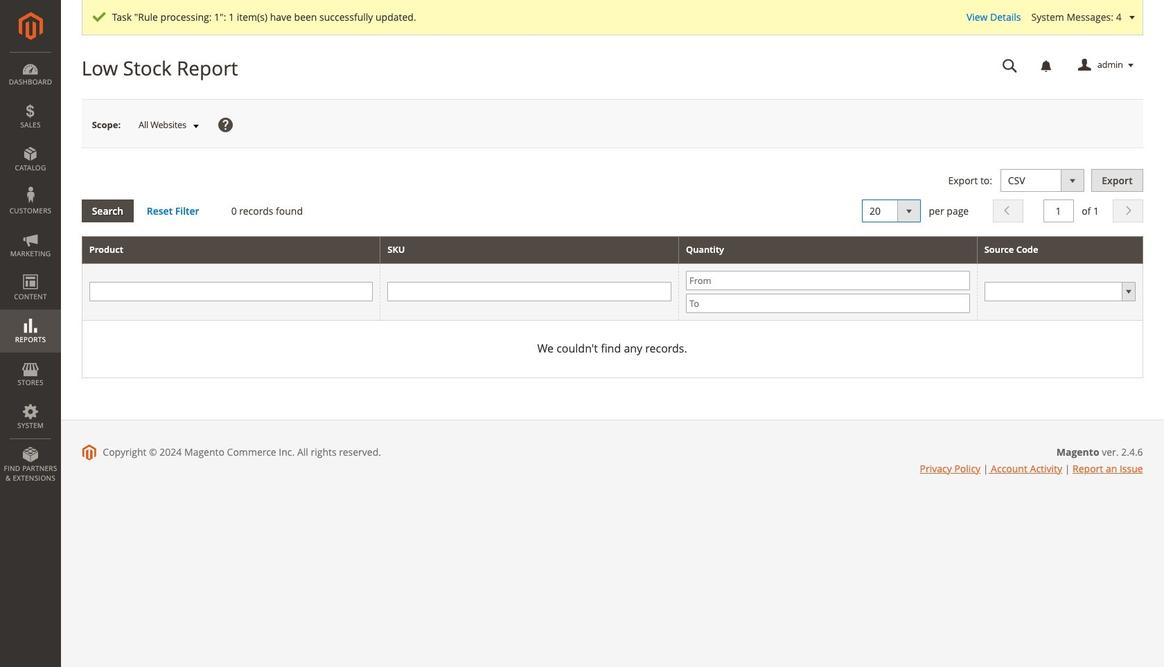 Task type: vqa. For each thing, say whether or not it's contained in the screenshot.
checkbox
no



Task type: describe. For each thing, give the bounding box(es) containing it.
From text field
[[686, 271, 970, 290]]

To text field
[[686, 294, 970, 313]]

magento admin panel image
[[18, 12, 43, 40]]



Task type: locate. For each thing, give the bounding box(es) containing it.
menu bar
[[0, 52, 61, 490]]

None text field
[[993, 53, 1028, 78], [1044, 200, 1074, 223], [89, 282, 373, 302], [388, 282, 672, 302], [993, 53, 1028, 78], [1044, 200, 1074, 223], [89, 282, 373, 302], [388, 282, 672, 302]]



